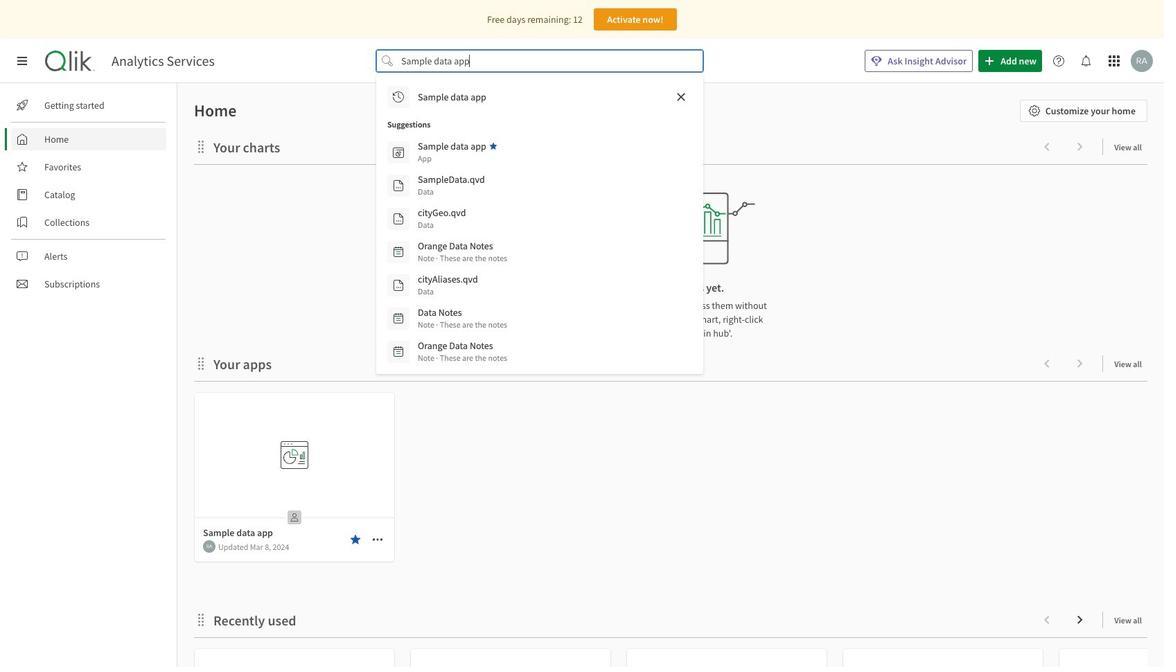 Task type: describe. For each thing, give the bounding box(es) containing it.
cityaliases.qvd element
[[418, 273, 478, 286]]

navigation pane element
[[0, 89, 177, 301]]

orange data notes element for 3rd these are the notes element from the top
[[418, 340, 493, 352]]

sample data app element
[[418, 140, 487, 153]]

close sidebar menu image
[[17, 55, 28, 67]]

1 these are the notes element from the top
[[418, 252, 508, 265]]

orange data notes element for first these are the notes element from the top
[[418, 240, 493, 252]]

recently searched item image
[[393, 92, 404, 103]]

data notes element
[[418, 306, 462, 319]]

ruby anderson element
[[203, 541, 216, 553]]

sampledata.qvd element
[[418, 173, 485, 186]]

analytics services element
[[112, 53, 215, 69]]



Task type: locate. For each thing, give the bounding box(es) containing it.
Search for content text field
[[399, 50, 682, 72]]

ruby anderson image
[[1131, 50, 1154, 72]]

move collection image
[[194, 140, 208, 154], [194, 357, 208, 371], [194, 613, 208, 627]]

1 vertical spatial move collection image
[[194, 357, 208, 371]]

2 vertical spatial move collection image
[[194, 613, 208, 627]]

main content
[[172, 83, 1165, 668]]

1 orange data notes element from the top
[[418, 240, 493, 252]]

0 vertical spatial orange data notes element
[[418, 240, 493, 252]]

orange data notes element down data notes element
[[418, 340, 493, 352]]

3 these are the notes element from the top
[[418, 352, 508, 365]]

orange data notes element
[[418, 240, 493, 252], [418, 340, 493, 352]]

remove from favorites image
[[350, 535, 361, 546]]

2 these are the notes element from the top
[[418, 319, 508, 331]]

favorited item image
[[489, 142, 498, 150]]

2 vertical spatial these are the notes element
[[418, 352, 508, 365]]

1 vertical spatial these are the notes element
[[418, 319, 508, 331]]

1 vertical spatial orange data notes element
[[418, 340, 493, 352]]

list box
[[382, 80, 698, 369]]

ruby anderson image
[[203, 541, 216, 553]]

these are the notes element down data notes element
[[418, 352, 508, 365]]

these are the notes element up the cityaliases.qvd element
[[418, 252, 508, 265]]

0 vertical spatial move collection image
[[194, 140, 208, 154]]

orange data notes element up the cityaliases.qvd element
[[418, 240, 493, 252]]

2 orange data notes element from the top
[[418, 340, 493, 352]]

citygeo.qvd element
[[418, 207, 466, 219]]

these are the notes element
[[418, 252, 508, 265], [418, 319, 508, 331], [418, 352, 508, 365]]

these are the notes element down the cityaliases.qvd element
[[418, 319, 508, 331]]

0 vertical spatial these are the notes element
[[418, 252, 508, 265]]



